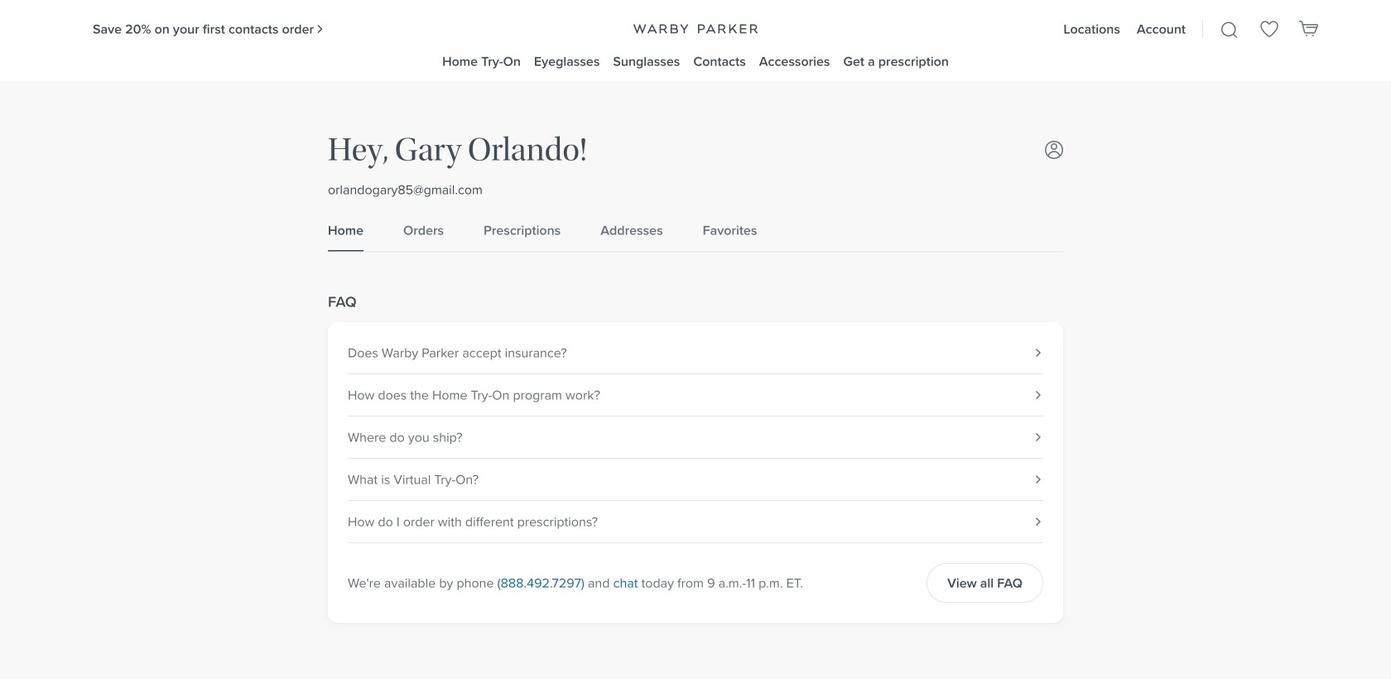 Task type: describe. For each thing, give the bounding box(es) containing it.
warby parker logo image
[[633, 24, 758, 34]]

cart image
[[1299, 18, 1319, 38]]



Task type: vqa. For each thing, say whether or not it's contained in the screenshot.
cart icon
yes



